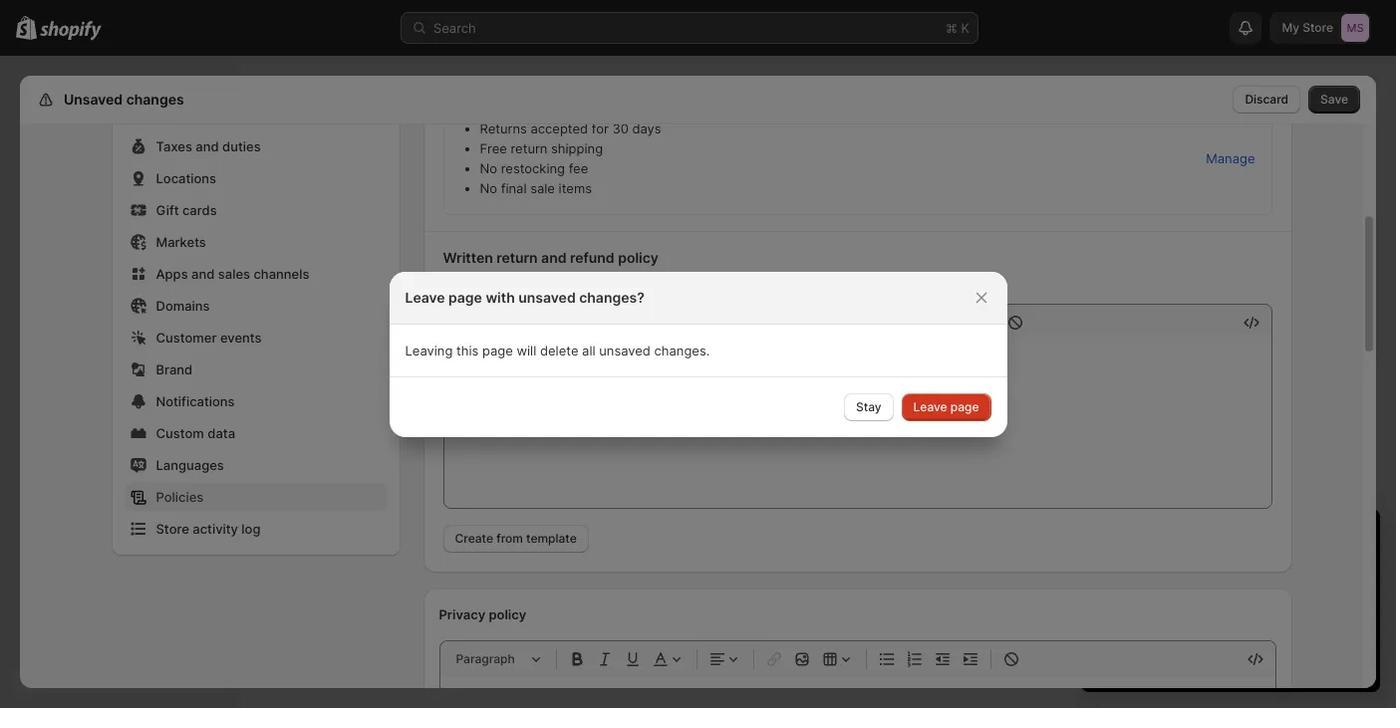Task type: describe. For each thing, give the bounding box(es) containing it.
duties
[[222, 139, 261, 155]]

k
[[962, 20, 970, 36]]

apps and sales channels
[[156, 266, 310, 282]]

1 no from the top
[[480, 161, 498, 176]]

first
[[1261, 615, 1285, 631]]

and up written
[[542, 249, 567, 266]]

locations
[[156, 171, 216, 186]]

leave for leave page
[[914, 399, 948, 414]]

return inside the returns accepted for 30 days free return shipping no restocking fee no final sale items
[[511, 141, 548, 157]]

customer
[[156, 330, 217, 346]]

see
[[789, 270, 811, 286]]

your left first
[[1230, 615, 1257, 631]]

leaving this page will delete all unsaved changes.
[[405, 343, 710, 358]]

.
[[1284, 563, 1288, 579]]

from
[[497, 531, 523, 546]]

custom data link
[[124, 420, 387, 448]]

domains
[[156, 298, 210, 314]]

restocking
[[501, 161, 565, 176]]

that
[[639, 270, 663, 286]]

leave page button
[[902, 393, 992, 421]]

create the written return policy that your customers will see on your online store.
[[443, 270, 939, 286]]

written return and refund policy
[[443, 249, 659, 266]]

manage link
[[1195, 145, 1268, 173]]

october
[[1212, 563, 1264, 579]]

plan for select a plan to extend your shopify trial for just $1/month for your first 3 months.
[[1155, 595, 1181, 611]]

taxes
[[156, 139, 192, 155]]

your
[[1102, 563, 1130, 579]]

store activity log
[[156, 521, 261, 537]]

discard button
[[1234, 86, 1301, 114]]

data
[[208, 426, 235, 442]]

apps and sales channels link
[[124, 260, 387, 288]]

store
[[156, 521, 189, 537]]

policies
[[156, 490, 204, 506]]

to
[[1184, 595, 1197, 611]]

2 vertical spatial policy
[[489, 607, 527, 623]]

this
[[457, 343, 479, 358]]

trial inside dropdown button
[[1276, 527, 1312, 551]]

gift
[[156, 202, 179, 218]]

stay button
[[845, 393, 894, 421]]

⌘
[[946, 20, 958, 36]]

changes
[[126, 91, 184, 108]]

1 vertical spatial return
[[497, 249, 538, 266]]

log
[[242, 521, 261, 537]]

leaving
[[405, 343, 453, 358]]

markets
[[156, 234, 206, 250]]

settings
[[60, 91, 116, 108]]

page for leave page
[[951, 399, 980, 414]]

days inside 3 days left in your trial dropdown button
[[1120, 527, 1165, 551]]

shopify image
[[40, 21, 102, 41]]

languages
[[156, 458, 224, 474]]

save button
[[1309, 86, 1361, 114]]

create for create from template
[[455, 531, 494, 546]]

28
[[1267, 563, 1284, 579]]

locations link
[[124, 165, 387, 192]]

refund
[[570, 249, 615, 266]]

policies link
[[124, 484, 387, 512]]

days inside the returns accepted for 30 days free return shipping no restocking fee no final sale items
[[633, 121, 662, 137]]

select a plan
[[1195, 651, 1268, 666]]

your inside dropdown button
[[1229, 527, 1271, 551]]

your up first
[[1246, 595, 1273, 611]]

sales
[[218, 266, 250, 282]]

2 no from the top
[[480, 180, 498, 196]]

leave page with unsaved changes? dialog
[[0, 272, 1397, 437]]

fee
[[569, 161, 589, 176]]

and for taxes and duties
[[196, 139, 219, 155]]

0 horizontal spatial unsaved
[[519, 289, 576, 306]]

domains link
[[124, 292, 387, 320]]

written
[[512, 270, 555, 286]]

3 inside 3 days left in your trial dropdown button
[[1102, 527, 1115, 551]]

policy for return
[[599, 270, 635, 286]]

returns accepted for 30 days free return shipping no restocking fee no final sale items
[[480, 121, 662, 196]]

brand link
[[124, 356, 387, 384]]

store.
[[904, 270, 939, 286]]

select a plan to extend your shopify trial for just $1/month for your first 3 months.
[[1102, 595, 1350, 631]]

gift cards
[[156, 202, 217, 218]]

languages link
[[124, 452, 387, 480]]

3 inside select a plan to extend your shopify trial for just $1/month for your first 3 months.
[[1289, 615, 1297, 631]]

create from template button
[[443, 525, 589, 553]]

and for apps and sales channels
[[191, 266, 215, 282]]



Task type: locate. For each thing, give the bounding box(es) containing it.
2 vertical spatial trial
[[1327, 595, 1350, 611]]

create for create the written return policy that your customers will see on your online store.
[[443, 270, 484, 286]]

brand
[[156, 362, 193, 378]]

with
[[486, 289, 515, 306]]

2 horizontal spatial for
[[1210, 615, 1227, 631]]

3 right first
[[1289, 615, 1297, 631]]

0 vertical spatial trial
[[1276, 527, 1312, 551]]

unsaved down written
[[519, 289, 576, 306]]

0 vertical spatial will
[[765, 270, 785, 286]]

policy up changes?
[[599, 270, 635, 286]]

1 vertical spatial days
[[1120, 527, 1165, 551]]

no down free
[[480, 161, 498, 176]]

plan
[[1155, 595, 1181, 611], [1244, 651, 1268, 666]]

1 vertical spatial trial
[[1133, 563, 1156, 579]]

1 vertical spatial create
[[455, 531, 494, 546]]

no
[[480, 161, 498, 176], [480, 180, 498, 196]]

for down extend
[[1210, 615, 1227, 631]]

your up october
[[1229, 527, 1271, 551]]

days up your
[[1120, 527, 1165, 551]]

shipping
[[551, 141, 603, 157]]

30
[[613, 121, 629, 137]]

1 vertical spatial on
[[1193, 563, 1209, 579]]

1 horizontal spatial a
[[1234, 651, 1241, 666]]

0 horizontal spatial for
[[592, 121, 609, 137]]

2 horizontal spatial trial
[[1327, 595, 1350, 611]]

1 vertical spatial a
[[1234, 651, 1241, 666]]

your right the that
[[667, 270, 694, 286]]

and
[[196, 139, 219, 155], [542, 249, 567, 266], [191, 266, 215, 282]]

return up written
[[497, 249, 538, 266]]

stay
[[857, 399, 882, 414]]

days
[[633, 121, 662, 137], [1120, 527, 1165, 551]]

plan inside select a plan to extend your shopify trial for just $1/month for your first 3 months.
[[1155, 595, 1181, 611]]

1 vertical spatial select
[[1195, 651, 1231, 666]]

0 horizontal spatial will
[[517, 343, 537, 358]]

all
[[582, 343, 596, 358]]

0 vertical spatial return
[[511, 141, 548, 157]]

0 vertical spatial create
[[443, 270, 484, 286]]

0 vertical spatial select
[[1102, 595, 1140, 611]]

changes.
[[655, 343, 710, 358]]

and right taxes
[[196, 139, 219, 155]]

ends
[[1160, 563, 1190, 579]]

will inside leave page with unsaved changes? dialog
[[517, 343, 537, 358]]

taxes and duties link
[[124, 133, 387, 161]]

3
[[1102, 527, 1115, 551], [1289, 615, 1297, 631]]

unsaved right all
[[600, 343, 651, 358]]

0 vertical spatial no
[[480, 161, 498, 176]]

select down select a plan to extend your shopify trial for just $1/month for your first 3 months.
[[1195, 651, 1231, 666]]

1 vertical spatial plan
[[1244, 651, 1268, 666]]

policy right privacy
[[489, 607, 527, 623]]

markets link
[[124, 228, 387, 256]]

channels
[[254, 266, 310, 282]]

a for select a plan
[[1234, 651, 1241, 666]]

1 vertical spatial no
[[480, 180, 498, 196]]

trial
[[1276, 527, 1312, 551], [1133, 563, 1156, 579], [1327, 595, 1350, 611]]

1 horizontal spatial trial
[[1276, 527, 1312, 551]]

1 horizontal spatial days
[[1120, 527, 1165, 551]]

a up just
[[1144, 595, 1151, 611]]

select a plan link
[[1102, 645, 1361, 673]]

privacy policy
[[439, 607, 527, 623]]

0 horizontal spatial 3
[[1102, 527, 1115, 551]]

select for select a plan to extend your shopify trial for just $1/month for your first 3 months.
[[1102, 595, 1140, 611]]

events
[[220, 330, 262, 346]]

changes?
[[580, 289, 645, 306]]

0 vertical spatial days
[[633, 121, 662, 137]]

select inside select a plan to extend your shopify trial for just $1/month for your first 3 months.
[[1102, 595, 1140, 611]]

custom
[[156, 426, 204, 442]]

and right apps on the left top of page
[[191, 266, 215, 282]]

1 vertical spatial will
[[517, 343, 537, 358]]

customer events
[[156, 330, 262, 346]]

just
[[1122, 615, 1145, 631]]

customer events link
[[124, 324, 387, 352]]

for left just
[[1102, 615, 1119, 631]]

0 horizontal spatial on
[[814, 270, 830, 286]]

leave right stay
[[914, 399, 948, 414]]

0 horizontal spatial leave
[[405, 289, 445, 306]]

1 horizontal spatial 3
[[1289, 615, 1297, 631]]

trial right your
[[1133, 563, 1156, 579]]

settings dialog
[[20, 0, 1377, 709]]

leave up the leaving
[[405, 289, 445, 306]]

1 vertical spatial 3
[[1289, 615, 1297, 631]]

page
[[449, 289, 483, 306], [483, 343, 513, 358], [951, 399, 980, 414]]

days right 30
[[633, 121, 662, 137]]

2 horizontal spatial page
[[951, 399, 980, 414]]

a for select a plan to extend your shopify trial for just $1/month for your first 3 months.
[[1144, 595, 1151, 611]]

select up just
[[1102, 595, 1140, 611]]

1 horizontal spatial plan
[[1244, 651, 1268, 666]]

save
[[1321, 92, 1349, 107]]

page right the this
[[483, 343, 513, 358]]

0 vertical spatial policy
[[618, 249, 659, 266]]

return
[[511, 141, 548, 157], [497, 249, 538, 266], [558, 270, 595, 286]]

select inside select a plan link
[[1195, 651, 1231, 666]]

leave page with unsaved changes?
[[405, 289, 645, 306]]

1 vertical spatial page
[[483, 343, 513, 358]]

create left from
[[455, 531, 494, 546]]

leave for leave page with unsaved changes?
[[405, 289, 445, 306]]

0 horizontal spatial a
[[1144, 595, 1151, 611]]

customers
[[697, 270, 762, 286]]

for left 30
[[592, 121, 609, 137]]

leave page
[[914, 399, 980, 414]]

on
[[814, 270, 830, 286], [1193, 563, 1209, 579]]

policy up the that
[[618, 249, 659, 266]]

page inside button
[[951, 399, 980, 414]]

plan up $1/month
[[1155, 595, 1181, 611]]

plan for select a plan
[[1244, 651, 1268, 666]]

policy for refund
[[618, 249, 659, 266]]

discard
[[1246, 92, 1289, 107]]

the
[[488, 270, 508, 286]]

will left see
[[765, 270, 785, 286]]

0 vertical spatial unsaved
[[519, 289, 576, 306]]

your left online
[[833, 270, 860, 286]]

your
[[667, 270, 694, 286], [833, 270, 860, 286], [1229, 527, 1271, 551], [1246, 595, 1273, 611], [1230, 615, 1257, 631]]

create down the written
[[443, 270, 484, 286]]

3 up your
[[1102, 527, 1115, 551]]

0 horizontal spatial days
[[633, 121, 662, 137]]

0 vertical spatial a
[[1144, 595, 1151, 611]]

leave inside button
[[914, 399, 948, 414]]

1 horizontal spatial page
[[483, 343, 513, 358]]

cards
[[182, 202, 217, 218]]

unsaved changes
[[64, 91, 184, 108]]

written
[[443, 249, 493, 266]]

on right ends
[[1193, 563, 1209, 579]]

on inside the settings dialog
[[814, 270, 830, 286]]

a down select a plan to extend your shopify trial for just $1/month for your first 3 months.
[[1234, 651, 1241, 666]]

page for leave page with unsaved changes?
[[449, 289, 483, 306]]

3 days left in your trial element
[[1082, 561, 1381, 693]]

extend
[[1200, 595, 1243, 611]]

no left final
[[480, 180, 498, 196]]

0 horizontal spatial page
[[449, 289, 483, 306]]

1 horizontal spatial will
[[765, 270, 785, 286]]

will
[[765, 270, 785, 286], [517, 343, 537, 358]]

1 vertical spatial unsaved
[[600, 343, 651, 358]]

apps
[[156, 266, 188, 282]]

unsaved
[[519, 289, 576, 306], [600, 343, 651, 358]]

items
[[559, 180, 592, 196]]

a inside select a plan to extend your shopify trial for just $1/month for your first 3 months.
[[1144, 595, 1151, 611]]

trial up .
[[1276, 527, 1312, 551]]

return down refund
[[558, 270, 595, 286]]

plan down first
[[1244, 651, 1268, 666]]

0 vertical spatial page
[[449, 289, 483, 306]]

on right see
[[814, 270, 830, 286]]

page right stay
[[951, 399, 980, 414]]

sale
[[531, 180, 555, 196]]

taxes and duties
[[156, 139, 261, 155]]

0 vertical spatial plan
[[1155, 595, 1181, 611]]

accepted
[[531, 121, 588, 137]]

privacy
[[439, 607, 486, 623]]

unsaved
[[64, 91, 123, 108]]

for inside the returns accepted for 30 days free return shipping no restocking fee no final sale items
[[592, 121, 609, 137]]

1 horizontal spatial on
[[1193, 563, 1209, 579]]

trial up months. on the bottom right of the page
[[1327, 595, 1350, 611]]

store activity log link
[[124, 516, 387, 543]]

return up restocking at the left of page
[[511, 141, 548, 157]]

0 horizontal spatial trial
[[1133, 563, 1156, 579]]

trial inside select a plan to extend your shopify trial for just $1/month for your first 3 months.
[[1327, 595, 1350, 611]]

3 days left in your trial
[[1102, 527, 1312, 551]]

will inside the settings dialog
[[765, 270, 785, 286]]

activity
[[193, 521, 238, 537]]

create inside button
[[455, 531, 494, 546]]

create
[[443, 270, 484, 286], [455, 531, 494, 546]]

2 vertical spatial return
[[558, 270, 595, 286]]

1 vertical spatial leave
[[914, 399, 948, 414]]

left
[[1170, 527, 1201, 551]]

online
[[864, 270, 901, 286]]

custom data
[[156, 426, 235, 442]]

leave
[[405, 289, 445, 306], [914, 399, 948, 414]]

will left delete at left
[[517, 343, 537, 358]]

a
[[1144, 595, 1151, 611], [1234, 651, 1241, 666]]

1 horizontal spatial unsaved
[[600, 343, 651, 358]]

manage
[[1207, 151, 1256, 167]]

0 horizontal spatial select
[[1102, 595, 1140, 611]]

months.
[[1301, 615, 1350, 631]]

0 vertical spatial leave
[[405, 289, 445, 306]]

1 horizontal spatial leave
[[914, 399, 948, 414]]

3 days left in your trial button
[[1082, 510, 1381, 551]]

1 horizontal spatial select
[[1195, 651, 1231, 666]]

0 vertical spatial 3
[[1102, 527, 1115, 551]]

returns
[[480, 121, 527, 137]]

notifications link
[[124, 388, 387, 416]]

1 horizontal spatial for
[[1102, 615, 1119, 631]]

in
[[1207, 527, 1223, 551]]

1 vertical spatial policy
[[599, 270, 635, 286]]

0 horizontal spatial plan
[[1155, 595, 1181, 611]]

0 vertical spatial on
[[814, 270, 830, 286]]

⌘ k
[[946, 20, 970, 36]]

shopify
[[1277, 595, 1323, 611]]

page left with
[[449, 289, 483, 306]]

select for select a plan
[[1195, 651, 1231, 666]]

on inside '3 days left in your trial' element
[[1193, 563, 1209, 579]]

create from template
[[455, 531, 577, 546]]

2 vertical spatial page
[[951, 399, 980, 414]]

free
[[480, 141, 507, 157]]

$1/month
[[1148, 615, 1206, 631]]



Task type: vqa. For each thing, say whether or not it's contained in the screenshot.
Gift
yes



